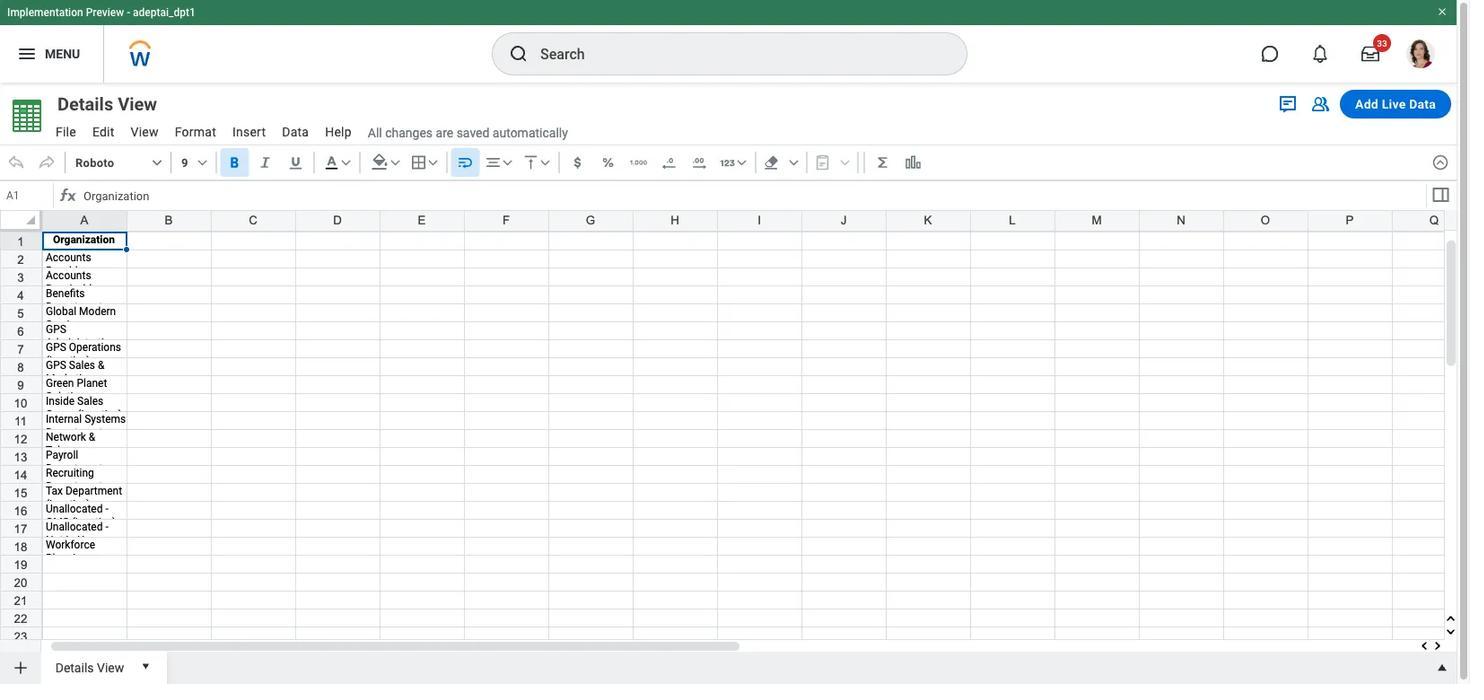 Task type: locate. For each thing, give the bounding box(es) containing it.
details right add footer ws image
[[55, 661, 94, 675]]

implementation
[[7, 6, 83, 19]]

autosum image
[[874, 154, 892, 172]]

notifications large image
[[1312, 45, 1330, 63]]

border all image
[[410, 154, 428, 172]]

0 horizontal spatial data
[[282, 125, 309, 140]]

menu
[[45, 46, 80, 61]]

menu button
[[0, 25, 103, 83]]

details view button up edit
[[48, 92, 190, 117]]

details view button left caret down small image at left
[[48, 652, 131, 681]]

0 vertical spatial data
[[1410, 97, 1437, 111]]

-
[[127, 6, 130, 19]]

automatically
[[493, 125, 568, 140]]

4 chevron down small image from the left
[[537, 154, 555, 172]]

1 chevron down small image from the left
[[194, 154, 212, 172]]

adeptai_dpt1
[[133, 6, 196, 19]]

all changes are saved automatically
[[368, 125, 568, 140]]

details view left caret down small image at left
[[55, 661, 124, 675]]

chevron down small image left eraser "icon"
[[733, 154, 751, 172]]

chevron down small image down help
[[337, 154, 355, 172]]

details up edit
[[57, 93, 113, 114]]

italics image
[[257, 154, 275, 172]]

grid
[[0, 210, 1471, 684]]

0 vertical spatial details view
[[57, 93, 157, 114]]

search image
[[508, 43, 530, 65]]

chevron up circle image
[[1432, 154, 1450, 172]]

1 vertical spatial details view
[[55, 661, 124, 675]]

5 chevron down small image from the left
[[785, 154, 803, 172]]

bold image
[[226, 154, 244, 172]]

data right live
[[1410, 97, 1437, 111]]

numbers image
[[719, 154, 737, 172]]

chevron down small image left 9
[[148, 154, 166, 172]]

33
[[1378, 38, 1388, 48]]

profile logan mcneil image
[[1407, 40, 1436, 72]]

underline image
[[287, 154, 305, 172]]

4 chevron down small image from the left
[[733, 154, 751, 172]]

details view for the details view button to the top
[[57, 93, 157, 114]]

0 vertical spatial view
[[118, 93, 157, 114]]

chevron down small image left the border all icon
[[387, 154, 405, 172]]

saved
[[457, 125, 490, 140]]

data up underline 'image'
[[282, 125, 309, 140]]

insert
[[233, 125, 266, 140]]

add live data
[[1356, 97, 1437, 111]]

1 horizontal spatial data
[[1410, 97, 1437, 111]]

chevron down small image right eraser "icon"
[[785, 154, 803, 172]]

details
[[57, 93, 113, 114], [55, 661, 94, 675]]

chevron down small image
[[148, 154, 166, 172], [387, 154, 405, 172], [424, 154, 442, 172], [537, 154, 555, 172]]

are
[[436, 125, 454, 140]]

align top image
[[522, 154, 540, 172]]

roboto button
[[69, 148, 167, 177]]

dollar sign image
[[569, 154, 587, 172]]

details view up edit
[[57, 93, 157, 114]]

file
[[56, 125, 76, 140]]

1 vertical spatial view
[[131, 125, 159, 140]]

chevron down small image left align top icon at the left top
[[499, 154, 517, 172]]

justify image
[[16, 43, 38, 65]]

caret down small image
[[137, 657, 155, 675]]

close environment banner image
[[1438, 6, 1448, 17]]

view
[[118, 93, 157, 114], [131, 125, 159, 140], [97, 661, 124, 675]]

percentage image
[[600, 154, 618, 172]]

view inside the menus menu bar
[[131, 125, 159, 140]]

chevron down small image
[[194, 154, 212, 172], [337, 154, 355, 172], [499, 154, 517, 172], [733, 154, 751, 172], [785, 154, 803, 172]]

details view
[[57, 93, 157, 114], [55, 661, 124, 675]]

chevron down small image inside roboto popup button
[[148, 154, 166, 172]]

chevron down small image left dollar sign image
[[537, 154, 555, 172]]

implementation preview -   adeptai_dpt1
[[7, 6, 196, 19]]

None text field
[[2, 183, 53, 208]]

details view button
[[48, 92, 190, 117], [48, 652, 131, 681]]

chevron down small image right 9
[[194, 154, 212, 172]]

data
[[1410, 97, 1437, 111], [282, 125, 309, 140]]

1 vertical spatial data
[[282, 125, 309, 140]]

1 chevron down small image from the left
[[148, 154, 166, 172]]

3 chevron down small image from the left
[[499, 154, 517, 172]]

Search Workday  search field
[[541, 34, 930, 74]]

chevron down small image down are
[[424, 154, 442, 172]]

Formula Bar text field
[[79, 183, 1425, 208]]

roboto
[[75, 156, 114, 169]]



Task type: vqa. For each thing, say whether or not it's contained in the screenshot.
insert
yes



Task type: describe. For each thing, give the bounding box(es) containing it.
chart image
[[905, 154, 923, 172]]

1 vertical spatial details view button
[[48, 652, 131, 681]]

menus menu bar
[[47, 119, 361, 147]]

inbox large image
[[1362, 45, 1380, 63]]

remove zero image
[[661, 154, 679, 172]]

help
[[325, 125, 352, 140]]

preview
[[86, 6, 124, 19]]

33 button
[[1352, 34, 1392, 74]]

fx image
[[57, 185, 79, 207]]

edit
[[92, 125, 115, 140]]

activity stream image
[[1278, 93, 1299, 115]]

add
[[1356, 97, 1379, 111]]

chevron down small image inside 9 dropdown button
[[194, 154, 212, 172]]

add live data button
[[1341, 90, 1452, 119]]

menu banner
[[0, 0, 1457, 83]]

all
[[368, 125, 382, 140]]

0 vertical spatial details
[[57, 93, 113, 114]]

3 chevron down small image from the left
[[424, 154, 442, 172]]

format
[[175, 125, 216, 140]]

2 chevron down small image from the left
[[387, 154, 405, 172]]

add zero image
[[691, 154, 709, 172]]

1 vertical spatial details
[[55, 661, 94, 675]]

data inside button
[[1410, 97, 1437, 111]]

thousands comma image
[[630, 154, 648, 172]]

align center image
[[485, 154, 503, 172]]

add footer ws image
[[12, 659, 30, 677]]

details view for the bottommost the details view button
[[55, 661, 124, 675]]

changes
[[385, 125, 433, 140]]

9 button
[[175, 148, 213, 177]]

text wrap image
[[457, 154, 475, 172]]

toolbar container region
[[0, 145, 1425, 180]]

2 chevron down small image from the left
[[337, 154, 355, 172]]

9
[[181, 156, 188, 169]]

eraser image
[[763, 154, 781, 172]]

media classroom image
[[1310, 93, 1332, 115]]

0 vertical spatial details view button
[[48, 92, 190, 117]]

live
[[1383, 97, 1407, 111]]

data inside the menus menu bar
[[282, 125, 309, 140]]

all changes are saved automatically button
[[361, 124, 568, 141]]

formula editor image
[[1431, 184, 1453, 206]]

caret up image
[[1434, 659, 1452, 677]]

2 vertical spatial view
[[97, 661, 124, 675]]



